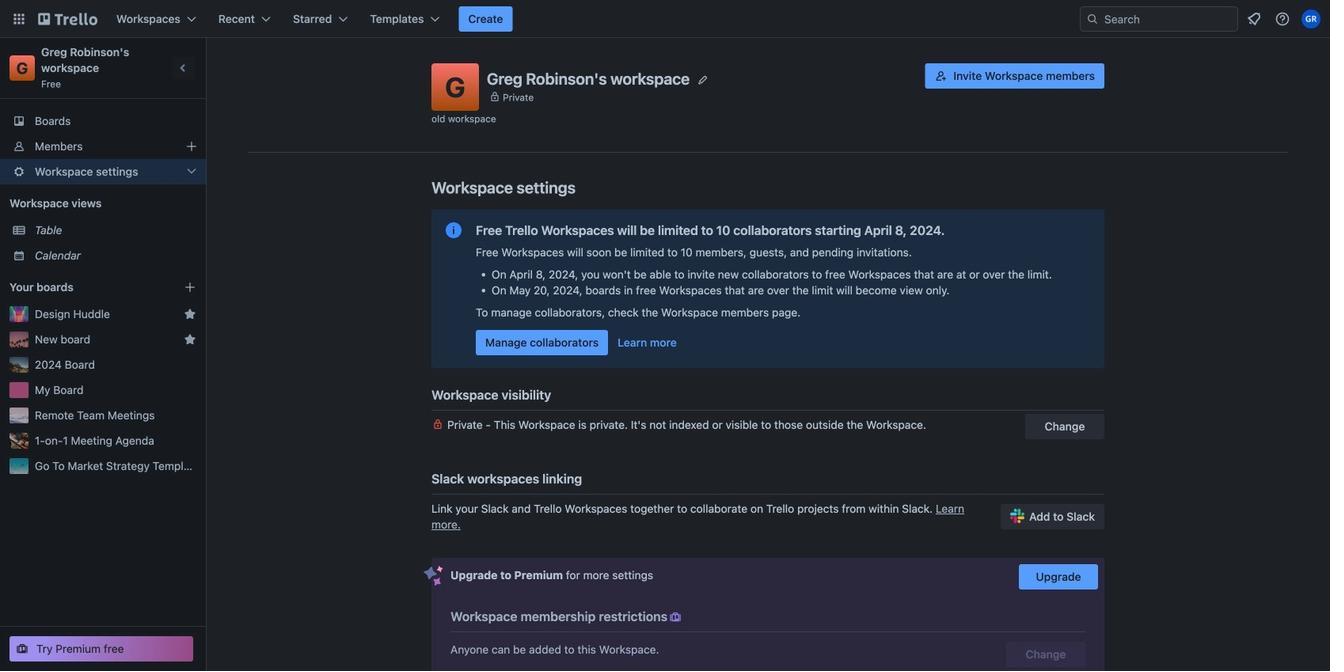 Task type: vqa. For each thing, say whether or not it's contained in the screenshot.
"board" "icon"
no



Task type: describe. For each thing, give the bounding box(es) containing it.
search image
[[1087, 13, 1099, 25]]

primary element
[[0, 0, 1330, 38]]

your boards with 7 items element
[[10, 278, 160, 297]]

back to home image
[[38, 6, 97, 32]]

workspace navigation collapse icon image
[[173, 57, 195, 79]]

1 starred icon image from the top
[[184, 308, 196, 321]]

add board image
[[184, 281, 196, 294]]



Task type: locate. For each thing, give the bounding box(es) containing it.
starred icon image
[[184, 308, 196, 321], [184, 333, 196, 346]]

Search field
[[1080, 6, 1239, 32]]

1 vertical spatial starred icon image
[[184, 333, 196, 346]]

0 vertical spatial starred icon image
[[184, 308, 196, 321]]

0 notifications image
[[1245, 10, 1264, 29]]

2 starred icon image from the top
[[184, 333, 196, 346]]

sparkle image
[[424, 566, 443, 587]]

sm image
[[668, 610, 684, 626]]

greg robinson (gregrobinson96) image
[[1302, 10, 1321, 29]]

open information menu image
[[1275, 11, 1291, 27]]



